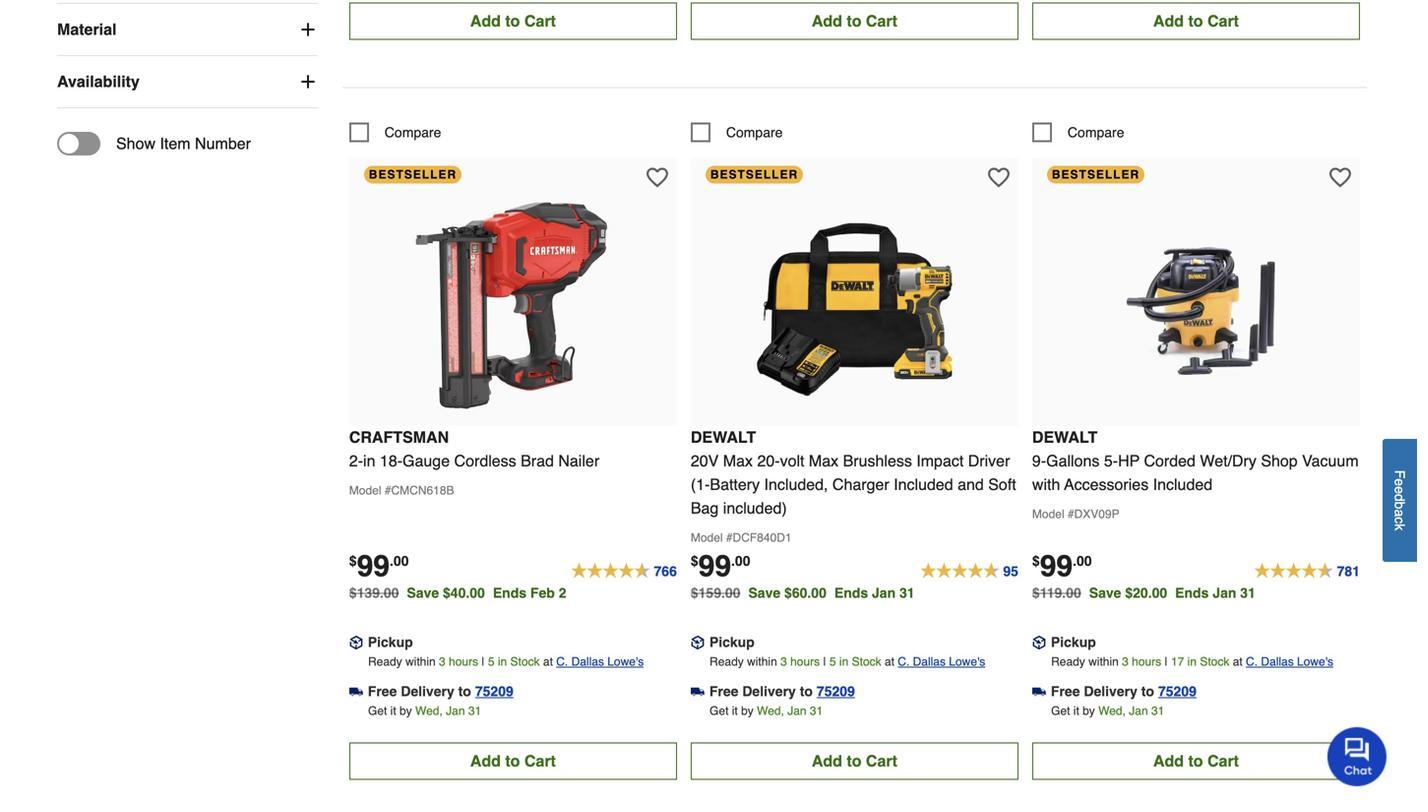 Task type: describe. For each thing, give the bounding box(es) containing it.
766
[[654, 564, 677, 579]]

f e e d b a c k button
[[1383, 439, 1418, 562]]

$ for $139.00 save $40.00 ends feb 2
[[349, 553, 357, 569]]

free for truck filled icon for ready within 3 hours | 5 in stock at c. dallas lowe's
[[368, 684, 397, 700]]

pickup image
[[349, 636, 363, 650]]

.00 for $139.00
[[390, 553, 409, 569]]

model for 20v max 20-volt max brushless impact driver (1-battery included, charger included and soft bag included)
[[691, 531, 723, 545]]

in for truck filled icon for ready within 3 hours | 17 in stock at c. dallas lowe's
[[1188, 655, 1197, 669]]

truck filled image for ready within 3 hours | 5 in stock at c. dallas lowe's
[[349, 685, 363, 699]]

dcf840d1
[[733, 531, 792, 545]]

hp
[[1118, 452, 1140, 470]]

model # dcf840d1
[[691, 531, 792, 545]]

$ 99 .00 for $139.00
[[349, 549, 409, 583]]

free for truck filled icon for ready within 3 hours | 17 in stock at c. dallas lowe's
[[1051, 684, 1080, 700]]

heart outline image
[[988, 167, 1010, 189]]

c
[[1393, 517, 1408, 524]]

$139.00 save $40.00 ends feb 2
[[349, 585, 567, 601]]

compare for 5002001819 element on the top of the page
[[385, 125, 441, 140]]

corded
[[1144, 452, 1196, 470]]

save for save $40.00
[[407, 585, 439, 601]]

(1-
[[691, 476, 710, 494]]

pickup image for ready within 3 hours | 17 in stock at c. dallas lowe's
[[1033, 636, 1046, 650]]

gallons
[[1047, 452, 1100, 470]]

pickup image for ready within 3 hours | 5 in stock at c. dallas lowe's
[[691, 636, 705, 650]]

ends for $20.00
[[1176, 585, 1209, 601]]

20v
[[691, 452, 719, 470]]

ends jan 31 element for $119.00 save $20.00 ends jan 31
[[1176, 585, 1264, 601]]

ready within 3 hours | 5 in stock at c. dallas lowe's for truck filled image c. dallas lowe's button's 75209 button
[[710, 655, 986, 669]]

| for truck filled icon for ready within 3 hours | 5 in stock at c. dallas lowe's
[[482, 655, 485, 669]]

75209 for truck filled icon for ready within 3 hours | 5 in stock at c. dallas lowe's c. dallas lowe's button
[[475, 684, 514, 700]]

dallas for truck filled image c. dallas lowe's button
[[913, 655, 946, 669]]

impact
[[917, 452, 964, 470]]

pickup for truck filled icon for ready within 3 hours | 5 in stock at c. dallas lowe's
[[368, 635, 413, 650]]

$20.00
[[1126, 585, 1168, 601]]

get for truck filled image
[[710, 705, 729, 718]]

was price $139.00 element
[[349, 580, 407, 601]]

3 c. from the left
[[1246, 655, 1258, 669]]

ready within 3 hours | 5 in stock at c. dallas lowe's for truck filled icon for ready within 3 hours | 5 in stock at c. dallas lowe's c. dallas lowe's button's 75209 button
[[368, 655, 644, 669]]

was price $119.00 element
[[1033, 580, 1090, 601]]

stock for truck filled icon for ready within 3 hours | 5 in stock at c. dallas lowe's
[[511, 655, 540, 669]]

ready for pickup image associated with ready within 3 hours | 17 in stock at c. dallas lowe's
[[1052, 655, 1086, 669]]

compare for 5014148439 element
[[726, 125, 783, 140]]

95 button
[[921, 553, 1019, 581]]

bestseller for first heart outline image from right
[[1052, 168, 1140, 182]]

model for 9-gallons 5-hp corded wet/dry shop vacuum with accessories included
[[1033, 508, 1065, 521]]

9-
[[1033, 452, 1047, 470]]

craftsman
[[349, 428, 449, 447]]

in for truck filled image
[[840, 655, 849, 669]]

1 by from the left
[[400, 705, 412, 718]]

$40.00
[[443, 585, 485, 601]]

ready within 3 hours | 17 in stock at c. dallas lowe's
[[1052, 655, 1334, 669]]

1 hours from the left
[[449, 655, 479, 669]]

3 for truck filled icon for ready within 3 hours | 17 in stock at c. dallas lowe's
[[1122, 655, 1129, 669]]

savings save $40.00 element
[[407, 585, 574, 601]]

accessories
[[1065, 476, 1149, 494]]

get it by wed, jan 31 for truck filled image c. dallas lowe's button's 75209 button
[[710, 705, 823, 718]]

cordless
[[454, 452, 517, 470]]

show item number element
[[57, 132, 251, 155]]

$119.00
[[1033, 585, 1082, 601]]

item
[[160, 134, 191, 152]]

get for truck filled icon for ready within 3 hours | 5 in stock at c. dallas lowe's
[[368, 705, 387, 718]]

was price $159.00 element
[[691, 580, 749, 601]]

3 by from the left
[[1083, 705, 1096, 718]]

jan for truck filled image c. dallas lowe's button
[[788, 705, 807, 718]]

truck filled image for ready within 3 hours | 17 in stock at c. dallas lowe's
[[1033, 685, 1046, 699]]

ends jan 31 element for $159.00 save $60.00 ends jan 31
[[835, 585, 923, 601]]

vacuum
[[1303, 452, 1359, 470]]

k
[[1393, 524, 1408, 531]]

craftsman cmcn618b 2-in 18-gauge cordless brad nailer image
[[405, 201, 622, 418]]

material button
[[57, 4, 318, 55]]

volt
[[780, 452, 805, 470]]

dewalt for max
[[691, 428, 756, 447]]

jan for c. dallas lowe's button corresponding to truck filled icon for ready within 3 hours | 17 in stock at c. dallas lowe's
[[1129, 705, 1149, 718]]

model for 2-in 18-gauge cordless brad nailer
[[349, 484, 381, 498]]

bestseller for heart outline icon
[[711, 168, 799, 182]]

delivery for truck filled image
[[743, 684, 796, 700]]

in for truck filled icon for ready within 3 hours | 5 in stock at c. dallas lowe's
[[498, 655, 507, 669]]

dewalt for gallons
[[1033, 428, 1098, 447]]

delivery for truck filled icon for ready within 3 hours | 17 in stock at c. dallas lowe's
[[1084, 684, 1138, 700]]

dallas for c. dallas lowe's button corresponding to truck filled icon for ready within 3 hours | 17 in stock at c. dallas lowe's
[[1262, 655, 1294, 669]]

$159.00 save $60.00 ends jan 31
[[691, 585, 915, 601]]

lowe's for truck filled icon for ready within 3 hours | 5 in stock at c. dallas lowe's c. dallas lowe's button
[[608, 655, 644, 669]]

brushless
[[843, 452, 912, 470]]

model # dxv09p
[[1033, 508, 1120, 521]]

cmcn618b
[[391, 484, 454, 498]]

1 c. from the left
[[556, 655, 568, 669]]

3 within from the left
[[1089, 655, 1119, 669]]

1000533395 element
[[1033, 123, 1125, 142]]

| for truck filled icon for ready within 3 hours | 17 in stock at c. dallas lowe's
[[1165, 655, 1168, 669]]

781
[[1338, 564, 1361, 579]]

wed, for truck filled icon for ready within 3 hours | 5 in stock at c. dallas lowe's
[[415, 705, 443, 718]]

battery
[[710, 476, 760, 494]]

show item number
[[116, 134, 251, 152]]

soft
[[989, 476, 1017, 494]]

2 e from the top
[[1393, 486, 1408, 494]]

material
[[57, 20, 117, 38]]

3 hours from the left
[[1132, 655, 1162, 669]]

dewalt dxv09p 9-gallons 5-hp corded wet/dry shop vacuum with accessories included image
[[1088, 201, 1305, 418]]

f e e d b a c k
[[1393, 470, 1408, 531]]

it for truck filled image
[[732, 705, 738, 718]]

show
[[116, 134, 156, 152]]

dxv09p
[[1075, 508, 1120, 521]]

$ 99 .00 for $119.00
[[1033, 549, 1092, 583]]

savings save $60.00 element
[[749, 585, 923, 601]]

brad
[[521, 452, 554, 470]]

766 button
[[572, 553, 677, 581]]

charger
[[833, 476, 890, 494]]

save for save $20.00
[[1090, 585, 1122, 601]]

at for truck filled image c. dallas lowe's button
[[885, 655, 895, 669]]

b
[[1393, 502, 1408, 509]]

1 max from the left
[[723, 452, 753, 470]]

$159.00
[[691, 585, 741, 601]]

chat invite button image
[[1328, 727, 1388, 787]]

5014148439 element
[[691, 123, 783, 142]]

included,
[[765, 476, 828, 494]]

ready for pickup icon
[[368, 655, 402, 669]]

99 for $139.00
[[357, 549, 390, 583]]

plus image for availability
[[298, 72, 318, 91]]

bestseller for second heart outline image from right
[[369, 168, 457, 182]]

75209 for truck filled image c. dallas lowe's button
[[817, 684, 855, 700]]

in inside craftsman 2-in 18-gauge cordless brad nailer
[[363, 452, 376, 470]]

$ 99 .00 for $159.00
[[691, 549, 751, 583]]

dewalt dcf840d1 20v max 20-volt max brushless impact driver (1-battery included, charger included and soft bag included) image
[[747, 201, 963, 418]]



Task type: locate. For each thing, give the bounding box(es) containing it.
stock for truck filled icon for ready within 3 hours | 17 in stock at c. dallas lowe's
[[1200, 655, 1230, 669]]

2 horizontal spatial c.
[[1246, 655, 1258, 669]]

1 horizontal spatial at
[[885, 655, 895, 669]]

0 horizontal spatial actual price $99.00 element
[[349, 549, 409, 583]]

2 ready within 3 hours | 5 in stock at c. dallas lowe's from the left
[[710, 655, 986, 669]]

and
[[958, 476, 984, 494]]

dewalt 20v max 20-volt max brushless impact driver (1-battery included, charger included and soft bag included)
[[691, 428, 1017, 517]]

1 c. dallas lowe's button from the left
[[556, 652, 644, 672]]

1 wed, from the left
[[415, 705, 443, 718]]

3 wed, from the left
[[1099, 705, 1126, 718]]

781 button
[[1255, 553, 1361, 581]]

driver
[[969, 452, 1011, 470]]

shop
[[1261, 452, 1298, 470]]

| down the savings save $40.00 element
[[482, 655, 485, 669]]

0 horizontal spatial truck filled image
[[349, 685, 363, 699]]

3 ends from the left
[[1176, 585, 1209, 601]]

get it by wed, jan 31 for truck filled icon for ready within 3 hours | 5 in stock at c. dallas lowe's c. dallas lowe's button's 75209 button
[[368, 705, 482, 718]]

1 stock from the left
[[511, 655, 540, 669]]

2 max from the left
[[809, 452, 839, 470]]

cart
[[525, 12, 556, 30], [866, 12, 898, 30], [1208, 12, 1239, 30], [525, 752, 556, 770], [866, 752, 898, 770], [1208, 752, 1239, 770]]

99 for $159.00
[[699, 549, 732, 583]]

1 horizontal spatial 99
[[699, 549, 732, 583]]

3 delivery from the left
[[1084, 684, 1138, 700]]

lowe's down 95 button
[[949, 655, 986, 669]]

availability button
[[57, 56, 318, 107]]

75209 button
[[475, 682, 514, 702], [817, 682, 855, 702], [1159, 682, 1197, 702]]

1 horizontal spatial wed,
[[757, 705, 785, 718]]

2 get it by wed, jan 31 from the left
[[710, 705, 823, 718]]

| for truck filled image
[[823, 655, 827, 669]]

at right 17
[[1233, 655, 1243, 669]]

2 | from the left
[[823, 655, 827, 669]]

0 horizontal spatial max
[[723, 452, 753, 470]]

3 down the $159.00 save $60.00 ends jan 31
[[781, 655, 787, 669]]

craftsman 2-in 18-gauge cordless brad nailer
[[349, 428, 600, 470]]

$ for $119.00 save $20.00 ends jan 31
[[1033, 553, 1040, 569]]

0 horizontal spatial at
[[543, 655, 553, 669]]

dewalt up the "20v"
[[691, 428, 756, 447]]

stock right 17
[[1200, 655, 1230, 669]]

stock for truck filled image
[[852, 655, 882, 669]]

31
[[900, 585, 915, 601], [1241, 585, 1256, 601], [468, 705, 482, 718], [810, 705, 823, 718], [1152, 705, 1165, 718]]

included down impact
[[894, 476, 954, 494]]

1 ends from the left
[[493, 585, 527, 601]]

2 hours from the left
[[791, 655, 820, 669]]

99 up $159.00
[[699, 549, 732, 583]]

1 heart outline image from the left
[[647, 167, 668, 189]]

1 delivery from the left
[[401, 684, 455, 700]]

lowe's for truck filled image c. dallas lowe's button
[[949, 655, 986, 669]]

0 vertical spatial model
[[349, 484, 381, 498]]

3 lowe's from the left
[[1298, 655, 1334, 669]]

add to cart button
[[349, 3, 677, 40], [691, 3, 1019, 40], [1033, 3, 1361, 40], [349, 743, 677, 780], [691, 743, 1019, 780], [1033, 743, 1361, 780]]

0 horizontal spatial pickup image
[[691, 636, 705, 650]]

1 horizontal spatial stock
[[852, 655, 882, 669]]

pickup down $119.00
[[1051, 635, 1097, 650]]

1 horizontal spatial #
[[726, 531, 733, 545]]

.00 up was price $119.00 element
[[1073, 553, 1092, 569]]

dewalt 9-gallons 5-hp corded wet/dry shop vacuum with accessories included
[[1033, 428, 1359, 494]]

0 horizontal spatial $ 99 .00
[[349, 549, 409, 583]]

dewalt inside dewalt 9-gallons 5-hp corded wet/dry shop vacuum with accessories included
[[1033, 428, 1098, 447]]

actual price $99.00 element for $119.00
[[1033, 549, 1092, 583]]

max right volt
[[809, 452, 839, 470]]

nailer
[[559, 452, 600, 470]]

delivery
[[401, 684, 455, 700], [743, 684, 796, 700], [1084, 684, 1138, 700]]

e up b
[[1393, 486, 1408, 494]]

1 horizontal spatial .00
[[732, 553, 751, 569]]

compare inside '1000533395' element
[[1068, 125, 1125, 140]]

savings save $20.00 element
[[1090, 585, 1264, 601]]

3 3 from the left
[[1122, 655, 1129, 669]]

.00
[[390, 553, 409, 569], [732, 553, 751, 569], [1073, 553, 1092, 569]]

1 $ 99 .00 from the left
[[349, 549, 409, 583]]

1 included from the left
[[894, 476, 954, 494]]

1 horizontal spatial ready
[[710, 655, 744, 669]]

2 dallas from the left
[[913, 655, 946, 669]]

pickup for truck filled image
[[710, 635, 755, 650]]

ends right $60.00
[[835, 585, 868, 601]]

f
[[1393, 470, 1408, 479]]

3 free delivery to 75209 from the left
[[1051, 684, 1197, 700]]

2 get from the left
[[710, 705, 729, 718]]

99 for $119.00
[[1040, 549, 1073, 583]]

ends
[[493, 585, 527, 601], [835, 585, 868, 601], [1176, 585, 1209, 601]]

$ up $139.00
[[349, 553, 357, 569]]

save left $60.00
[[749, 585, 781, 601]]

# for dewalt 9-gallons 5-hp corded wet/dry shop vacuum with accessories included
[[1068, 508, 1075, 521]]

bestseller down 5002001819 element on the top of the page
[[369, 168, 457, 182]]

2 horizontal spatial bestseller
[[1052, 168, 1140, 182]]

1 .00 from the left
[[390, 553, 409, 569]]

0 horizontal spatial 3
[[439, 655, 446, 669]]

add
[[470, 12, 501, 30], [812, 12, 843, 30], [1154, 12, 1184, 30], [470, 752, 501, 770], [812, 752, 843, 770], [1154, 752, 1184, 770]]

compare inside 5002001819 element
[[385, 125, 441, 140]]

99
[[357, 549, 390, 583], [699, 549, 732, 583], [1040, 549, 1073, 583]]

1 dewalt from the left
[[691, 428, 756, 447]]

0 horizontal spatial $
[[349, 553, 357, 569]]

2 pickup image from the left
[[1033, 636, 1046, 650]]

1 horizontal spatial ends jan 31 element
[[1176, 585, 1264, 601]]

3 stock from the left
[[1200, 655, 1230, 669]]

3 for truck filled icon for ready within 3 hours | 5 in stock at c. dallas lowe's
[[439, 655, 446, 669]]

75209 for c. dallas lowe's button corresponding to truck filled icon for ready within 3 hours | 17 in stock at c. dallas lowe's
[[1159, 684, 1197, 700]]

truck filled image
[[691, 685, 705, 699]]

2 compare from the left
[[726, 125, 783, 140]]

a
[[1393, 509, 1408, 517]]

1 75209 from the left
[[475, 684, 514, 700]]

$ 99 .00
[[349, 549, 409, 583], [691, 549, 751, 583], [1033, 549, 1092, 583]]

get it by wed, jan 31
[[368, 705, 482, 718], [710, 705, 823, 718], [1052, 705, 1165, 718]]

save left $40.00
[[407, 585, 439, 601]]

actual price $99.00 element up $119.00
[[1033, 549, 1092, 583]]

2 $ 99 .00 from the left
[[691, 549, 751, 583]]

1 pickup from the left
[[368, 635, 413, 650]]

99 up $139.00
[[357, 549, 390, 583]]

included inside dewalt 9-gallons 5-hp corded wet/dry shop vacuum with accessories included
[[1153, 476, 1213, 494]]

compare for '1000533395' element
[[1068, 125, 1125, 140]]

ready down $159.00
[[710, 655, 744, 669]]

3 at from the left
[[1233, 655, 1243, 669]]

wet/dry
[[1200, 452, 1257, 470]]

0 horizontal spatial get it by wed, jan 31
[[368, 705, 482, 718]]

$ for $159.00 save $60.00 ends jan 31
[[691, 553, 699, 569]]

75209
[[475, 684, 514, 700], [817, 684, 855, 700], [1159, 684, 1197, 700]]

included down 'corded'
[[1153, 476, 1213, 494]]

1 horizontal spatial ends
[[835, 585, 868, 601]]

ready for ready within 3 hours | 5 in stock at c. dallas lowe's's pickup image
[[710, 655, 744, 669]]

get
[[368, 705, 387, 718], [710, 705, 729, 718], [1052, 705, 1071, 718]]

2 c. dallas lowe's button from the left
[[898, 652, 986, 672]]

0 horizontal spatial compare
[[385, 125, 441, 140]]

1 e from the top
[[1393, 479, 1408, 486]]

pickup right pickup icon
[[368, 635, 413, 650]]

c. down savings save $60.00 element
[[898, 655, 910, 669]]

by
[[400, 705, 412, 718], [741, 705, 754, 718], [1083, 705, 1096, 718]]

1 compare from the left
[[385, 125, 441, 140]]

2 horizontal spatial free delivery to 75209
[[1051, 684, 1197, 700]]

| down savings save $60.00 element
[[823, 655, 827, 669]]

1 get it by wed, jan 31 from the left
[[368, 705, 482, 718]]

3 pickup from the left
[[1051, 635, 1097, 650]]

3 $ from the left
[[1033, 553, 1040, 569]]

1 at from the left
[[543, 655, 553, 669]]

2 stock from the left
[[852, 655, 882, 669]]

1 horizontal spatial get
[[710, 705, 729, 718]]

at down savings save $60.00 element
[[885, 655, 895, 669]]

actual price $99.00 element for $159.00
[[691, 549, 751, 583]]

ready within 3 hours | 5 in stock at c. dallas lowe's down savings save $60.00 element
[[710, 655, 986, 669]]

1 horizontal spatial actual price $99.00 element
[[691, 549, 751, 583]]

pickup down $159.00
[[710, 635, 755, 650]]

in down the savings save $40.00 element
[[498, 655, 507, 669]]

1 horizontal spatial 75209
[[817, 684, 855, 700]]

1 plus image from the top
[[298, 19, 318, 39]]

ends feb 2 element
[[493, 585, 574, 601]]

1 horizontal spatial 3
[[781, 655, 787, 669]]

3 $ 99 .00 from the left
[[1033, 549, 1092, 583]]

2 actual price $99.00 element from the left
[[691, 549, 751, 583]]

model down bag
[[691, 531, 723, 545]]

stock down ends feb 2 element
[[511, 655, 540, 669]]

18-
[[380, 452, 403, 470]]

free delivery to 75209 for truck filled icon for ready within 3 hours | 5 in stock at c. dallas lowe's
[[368, 684, 514, 700]]

2 vertical spatial model
[[691, 531, 723, 545]]

20-
[[758, 452, 780, 470]]

c. right 17
[[1246, 655, 1258, 669]]

.00 down model # dcf840d1
[[732, 553, 751, 569]]

included
[[894, 476, 954, 494], [1153, 476, 1213, 494]]

0 horizontal spatial lowe's
[[608, 655, 644, 669]]

0 horizontal spatial dallas
[[572, 655, 604, 669]]

2 horizontal spatial 75209 button
[[1159, 682, 1197, 702]]

1 vertical spatial model
[[1033, 508, 1065, 521]]

e up d
[[1393, 479, 1408, 486]]

truck filled image
[[349, 685, 363, 699], [1033, 685, 1046, 699]]

1 horizontal spatial lowe's
[[949, 655, 986, 669]]

c. dallas lowe's button
[[556, 652, 644, 672], [898, 652, 986, 672], [1246, 652, 1334, 672]]

model down with
[[1033, 508, 1065, 521]]

1 lowe's from the left
[[608, 655, 644, 669]]

2 horizontal spatial |
[[1165, 655, 1168, 669]]

.00 for $119.00
[[1073, 553, 1092, 569]]

1 horizontal spatial model
[[691, 531, 723, 545]]

3 free from the left
[[1051, 684, 1080, 700]]

1 free from the left
[[368, 684, 397, 700]]

1 horizontal spatial c.
[[898, 655, 910, 669]]

2 free from the left
[[710, 684, 739, 700]]

2 horizontal spatial .00
[[1073, 553, 1092, 569]]

# down accessories
[[1068, 508, 1075, 521]]

heart outline image
[[647, 167, 668, 189], [1330, 167, 1352, 189]]

model down 2-
[[349, 484, 381, 498]]

2 $ from the left
[[691, 553, 699, 569]]

wed, for truck filled icon for ready within 3 hours | 17 in stock at c. dallas lowe's
[[1099, 705, 1126, 718]]

$119.00 save $20.00 ends jan 31
[[1033, 585, 1256, 601]]

c. down 2
[[556, 655, 568, 669]]

hours down $60.00
[[791, 655, 820, 669]]

2-
[[349, 452, 363, 470]]

2 ends jan 31 element from the left
[[1176, 585, 1264, 601]]

2 horizontal spatial $
[[1033, 553, 1040, 569]]

2 horizontal spatial compare
[[1068, 125, 1125, 140]]

| left 17
[[1165, 655, 1168, 669]]

17
[[1172, 655, 1185, 669]]

2 3 from the left
[[781, 655, 787, 669]]

stock down savings save $60.00 element
[[852, 655, 882, 669]]

1 pickup image from the left
[[691, 636, 705, 650]]

save
[[407, 585, 439, 601], [749, 585, 781, 601], [1090, 585, 1122, 601]]

5002001819 element
[[349, 123, 441, 142]]

# down 'included)'
[[726, 531, 733, 545]]

.00 for $159.00
[[732, 553, 751, 569]]

d
[[1393, 494, 1408, 502]]

in left 18-
[[363, 452, 376, 470]]

.00 up was price $139.00 element
[[390, 553, 409, 569]]

# for dewalt 20v max 20-volt max brushless impact driver (1-battery included, charger included and soft bag included)
[[726, 531, 733, 545]]

2 horizontal spatial save
[[1090, 585, 1122, 601]]

0 horizontal spatial free delivery to 75209
[[368, 684, 514, 700]]

lowe's for c. dallas lowe's button corresponding to truck filled icon for ready within 3 hours | 17 in stock at c. dallas lowe's
[[1298, 655, 1334, 669]]

stock
[[511, 655, 540, 669], [852, 655, 882, 669], [1200, 655, 1230, 669]]

with
[[1033, 476, 1061, 494]]

at
[[543, 655, 553, 669], [885, 655, 895, 669], [1233, 655, 1243, 669]]

within down the $139.00 save $40.00 ends feb 2 in the bottom of the page
[[406, 655, 436, 669]]

dewalt
[[691, 428, 756, 447], [1033, 428, 1098, 447]]

0 horizontal spatial pickup
[[368, 635, 413, 650]]

0 horizontal spatial it
[[391, 705, 396, 718]]

1 save from the left
[[407, 585, 439, 601]]

2 save from the left
[[749, 585, 781, 601]]

1 dallas from the left
[[572, 655, 604, 669]]

1 75209 button from the left
[[475, 682, 514, 702]]

included inside dewalt 20v max 20-volt max brushless impact driver (1-battery included, charger included and soft bag included)
[[894, 476, 954, 494]]

3 dallas from the left
[[1262, 655, 1294, 669]]

free
[[368, 684, 397, 700], [710, 684, 739, 700], [1051, 684, 1080, 700]]

3 compare from the left
[[1068, 125, 1125, 140]]

2
[[559, 585, 567, 601]]

1 horizontal spatial delivery
[[743, 684, 796, 700]]

1 horizontal spatial bestseller
[[711, 168, 799, 182]]

2 5 from the left
[[830, 655, 836, 669]]

0 horizontal spatial included
[[894, 476, 954, 494]]

bestseller down '1000533395' element
[[1052, 168, 1140, 182]]

it for truck filled icon for ready within 3 hours | 17 in stock at c. dallas lowe's
[[1074, 705, 1080, 718]]

number
[[195, 134, 251, 152]]

0 horizontal spatial ready
[[368, 655, 402, 669]]

plus image inside the material button
[[298, 19, 318, 39]]

actual price $99.00 element up $139.00
[[349, 549, 409, 583]]

at for truck filled icon for ready within 3 hours | 5 in stock at c. dallas lowe's c. dallas lowe's button
[[543, 655, 553, 669]]

1 horizontal spatial included
[[1153, 476, 1213, 494]]

1 horizontal spatial pickup image
[[1033, 636, 1046, 650]]

wed,
[[415, 705, 443, 718], [757, 705, 785, 718], [1099, 705, 1126, 718]]

2 horizontal spatial hours
[[1132, 655, 1162, 669]]

0 horizontal spatial save
[[407, 585, 439, 601]]

1 horizontal spatial it
[[732, 705, 738, 718]]

2 by from the left
[[741, 705, 754, 718]]

2 pickup from the left
[[710, 635, 755, 650]]

3 | from the left
[[1165, 655, 1168, 669]]

# down 18-
[[385, 484, 391, 498]]

0 horizontal spatial within
[[406, 655, 436, 669]]

2 horizontal spatial lowe's
[[1298, 655, 1334, 669]]

in
[[363, 452, 376, 470], [498, 655, 507, 669], [840, 655, 849, 669], [1188, 655, 1197, 669]]

2 horizontal spatial 99
[[1040, 549, 1073, 583]]

3 c. dallas lowe's button from the left
[[1246, 652, 1334, 672]]

3 for truck filled image
[[781, 655, 787, 669]]

2 horizontal spatial actual price $99.00 element
[[1033, 549, 1092, 583]]

model # cmcn618b
[[349, 484, 454, 498]]

3 actual price $99.00 element from the left
[[1033, 549, 1092, 583]]

at for c. dallas lowe's button corresponding to truck filled icon for ready within 3 hours | 17 in stock at c. dallas lowe's
[[1233, 655, 1243, 669]]

2 75209 from the left
[[817, 684, 855, 700]]

0 horizontal spatial |
[[482, 655, 485, 669]]

1 horizontal spatial save
[[749, 585, 781, 601]]

c. dallas lowe's button for truck filled icon for ready within 3 hours | 17 in stock at c. dallas lowe's
[[1246, 652, 1334, 672]]

75209 button for truck filled image c. dallas lowe's button
[[817, 682, 855, 702]]

0 horizontal spatial delivery
[[401, 684, 455, 700]]

it for truck filled icon for ready within 3 hours | 5 in stock at c. dallas lowe's
[[391, 705, 396, 718]]

2 heart outline image from the left
[[1330, 167, 1352, 189]]

bag
[[691, 499, 719, 517]]

lowe's
[[608, 655, 644, 669], [949, 655, 986, 669], [1298, 655, 1334, 669]]

1 horizontal spatial truck filled image
[[1033, 685, 1046, 699]]

ends for $40.00
[[493, 585, 527, 601]]

hours
[[449, 655, 479, 669], [791, 655, 820, 669], [1132, 655, 1162, 669]]

1 horizontal spatial c. dallas lowe's button
[[898, 652, 986, 672]]

2 horizontal spatial ends
[[1176, 585, 1209, 601]]

0 horizontal spatial ends
[[493, 585, 527, 601]]

#
[[385, 484, 391, 498], [1068, 508, 1075, 521], [726, 531, 733, 545]]

add to cart
[[470, 12, 556, 30], [812, 12, 898, 30], [1154, 12, 1239, 30], [470, 752, 556, 770], [812, 752, 898, 770], [1154, 752, 1239, 770]]

1 horizontal spatial free
[[710, 684, 739, 700]]

1 free delivery to 75209 from the left
[[368, 684, 514, 700]]

0 horizontal spatial hours
[[449, 655, 479, 669]]

0 horizontal spatial dewalt
[[691, 428, 756, 447]]

ends left 'feb'
[[493, 585, 527, 601]]

to
[[505, 12, 520, 30], [847, 12, 862, 30], [1189, 12, 1204, 30], [458, 684, 471, 700], [800, 684, 813, 700], [1142, 684, 1155, 700], [505, 752, 520, 770], [847, 752, 862, 770], [1189, 752, 1204, 770]]

2 c. from the left
[[898, 655, 910, 669]]

0 vertical spatial #
[[385, 484, 391, 498]]

0 horizontal spatial bestseller
[[369, 168, 457, 182]]

1 ready within 3 hours | 5 in stock at c. dallas lowe's from the left
[[368, 655, 644, 669]]

plus image
[[298, 19, 318, 39], [298, 72, 318, 91]]

in down savings save $60.00 element
[[840, 655, 849, 669]]

0 horizontal spatial 5
[[488, 655, 495, 669]]

2 ends from the left
[[835, 585, 868, 601]]

$139.00
[[349, 585, 399, 601]]

2 included from the left
[[1153, 476, 1213, 494]]

get it by wed, jan 31 for 75209 button associated with c. dallas lowe's button corresponding to truck filled icon for ready within 3 hours | 17 in stock at c. dallas lowe's
[[1052, 705, 1165, 718]]

1 3 from the left
[[439, 655, 446, 669]]

free delivery to 75209 for truck filled image
[[710, 684, 855, 700]]

pickup image up truck filled image
[[691, 636, 705, 650]]

model
[[349, 484, 381, 498], [1033, 508, 1065, 521], [691, 531, 723, 545]]

pickup image down $119.00
[[1033, 636, 1046, 650]]

dallas
[[572, 655, 604, 669], [913, 655, 946, 669], [1262, 655, 1294, 669]]

2 horizontal spatial model
[[1033, 508, 1065, 521]]

ends jan 31 element
[[835, 585, 923, 601], [1176, 585, 1264, 601]]

2 vertical spatial #
[[726, 531, 733, 545]]

1 horizontal spatial 5
[[830, 655, 836, 669]]

$ right 95
[[1033, 553, 1040, 569]]

1 vertical spatial plus image
[[298, 72, 318, 91]]

ready down $119.00
[[1052, 655, 1086, 669]]

pickup for truck filled icon for ready within 3 hours | 17 in stock at c. dallas lowe's
[[1051, 635, 1097, 650]]

5-
[[1104, 452, 1118, 470]]

hours down $40.00
[[449, 655, 479, 669]]

bestseller down 5014148439 element
[[711, 168, 799, 182]]

jan for truck filled icon for ready within 3 hours | 5 in stock at c. dallas lowe's c. dallas lowe's button
[[446, 705, 465, 718]]

save for save $60.00
[[749, 585, 781, 601]]

gauge
[[403, 452, 450, 470]]

5 down savings save $60.00 element
[[830, 655, 836, 669]]

get for truck filled icon for ready within 3 hours | 17 in stock at c. dallas lowe's
[[1052, 705, 1071, 718]]

5 down the savings save $40.00 element
[[488, 655, 495, 669]]

1 within from the left
[[406, 655, 436, 669]]

$ right 766
[[691, 553, 699, 569]]

|
[[482, 655, 485, 669], [823, 655, 827, 669], [1165, 655, 1168, 669]]

pickup image
[[691, 636, 705, 650], [1033, 636, 1046, 650]]

$ 99 .00 up $139.00
[[349, 549, 409, 583]]

5
[[488, 655, 495, 669], [830, 655, 836, 669]]

actual price $99.00 element up $159.00
[[691, 549, 751, 583]]

# for craftsman 2-in 18-gauge cordless brad nailer
[[385, 484, 391, 498]]

within left 17
[[1089, 655, 1119, 669]]

wed, for truck filled image
[[757, 705, 785, 718]]

dewalt up gallons
[[1033, 428, 1098, 447]]

1 horizontal spatial |
[[823, 655, 827, 669]]

1 ends jan 31 element from the left
[[835, 585, 923, 601]]

2 horizontal spatial at
[[1233, 655, 1243, 669]]

3 get it by wed, jan 31 from the left
[[1052, 705, 1165, 718]]

actual price $99.00 element
[[349, 549, 409, 583], [691, 549, 751, 583], [1033, 549, 1092, 583]]

0 horizontal spatial wed,
[[415, 705, 443, 718]]

75209 button for c. dallas lowe's button corresponding to truck filled icon for ready within 3 hours | 17 in stock at c. dallas lowe's
[[1159, 682, 1197, 702]]

5 for truck filled image c. dallas lowe's button
[[830, 655, 836, 669]]

75209 button for truck filled icon for ready within 3 hours | 5 in stock at c. dallas lowe's c. dallas lowe's button
[[475, 682, 514, 702]]

2 ready from the left
[[710, 655, 744, 669]]

ends jan 31 element right $60.00
[[835, 585, 923, 601]]

at down 'feb'
[[543, 655, 553, 669]]

2 .00 from the left
[[732, 553, 751, 569]]

3 it from the left
[[1074, 705, 1080, 718]]

2 horizontal spatial delivery
[[1084, 684, 1138, 700]]

2 bestseller from the left
[[711, 168, 799, 182]]

feb
[[531, 585, 555, 601]]

hours left 17
[[1132, 655, 1162, 669]]

2 horizontal spatial within
[[1089, 655, 1119, 669]]

3 75209 from the left
[[1159, 684, 1197, 700]]

0 horizontal spatial c.
[[556, 655, 568, 669]]

2 99 from the left
[[699, 549, 732, 583]]

ends for $60.00
[[835, 585, 868, 601]]

delivery for truck filled icon for ready within 3 hours | 5 in stock at c. dallas lowe's
[[401, 684, 455, 700]]

5 for truck filled icon for ready within 3 hours | 5 in stock at c. dallas lowe's c. dallas lowe's button
[[488, 655, 495, 669]]

0 horizontal spatial 75209 button
[[475, 682, 514, 702]]

1 bestseller from the left
[[369, 168, 457, 182]]

included)
[[723, 499, 787, 517]]

lowe's down 766 button
[[608, 655, 644, 669]]

compare inside 5014148439 element
[[726, 125, 783, 140]]

2 horizontal spatial ready
[[1052, 655, 1086, 669]]

2 free delivery to 75209 from the left
[[710, 684, 855, 700]]

ends jan 31 element right $20.00
[[1176, 585, 1264, 601]]

3 get from the left
[[1052, 705, 1071, 718]]

95
[[1004, 564, 1019, 579]]

2 horizontal spatial pickup
[[1051, 635, 1097, 650]]

2 within from the left
[[747, 655, 778, 669]]

ready within 3 hours | 5 in stock at c. dallas lowe's
[[368, 655, 644, 669], [710, 655, 986, 669]]

availability
[[57, 72, 140, 90]]

2 it from the left
[[732, 705, 738, 718]]

0 horizontal spatial c. dallas lowe's button
[[556, 652, 644, 672]]

0 horizontal spatial stock
[[511, 655, 540, 669]]

within down the $159.00 save $60.00 ends jan 31
[[747, 655, 778, 669]]

in right 17
[[1188, 655, 1197, 669]]

3 ready from the left
[[1052, 655, 1086, 669]]

1 horizontal spatial hours
[[791, 655, 820, 669]]

0 horizontal spatial get
[[368, 705, 387, 718]]

1 horizontal spatial compare
[[726, 125, 783, 140]]

0 horizontal spatial by
[[400, 705, 412, 718]]

0 horizontal spatial ready within 3 hours | 5 in stock at c. dallas lowe's
[[368, 655, 644, 669]]

3 left 17
[[1122, 655, 1129, 669]]

max up battery
[[723, 452, 753, 470]]

$60.00
[[785, 585, 827, 601]]

0 horizontal spatial ends jan 31 element
[[835, 585, 923, 601]]

dallas for truck filled icon for ready within 3 hours | 5 in stock at c. dallas lowe's c. dallas lowe's button
[[572, 655, 604, 669]]

plus image for material
[[298, 19, 318, 39]]

plus image inside availability "button"
[[298, 72, 318, 91]]

lowe's down '781' button
[[1298, 655, 1334, 669]]

1 horizontal spatial dallas
[[913, 655, 946, 669]]

1 get from the left
[[368, 705, 387, 718]]

1 truck filled image from the left
[[349, 685, 363, 699]]

1 horizontal spatial dewalt
[[1033, 428, 1098, 447]]

free for truck filled image
[[710, 684, 739, 700]]

1 | from the left
[[482, 655, 485, 669]]

3 down the $139.00 save $40.00 ends feb 2 in the bottom of the page
[[439, 655, 446, 669]]

$ 99 .00 up $159.00
[[691, 549, 751, 583]]

compare
[[385, 125, 441, 140], [726, 125, 783, 140], [1068, 125, 1125, 140]]

2 75209 button from the left
[[817, 682, 855, 702]]

ends right $20.00
[[1176, 585, 1209, 601]]

free delivery to 75209
[[368, 684, 514, 700], [710, 684, 855, 700], [1051, 684, 1197, 700]]

1 horizontal spatial get it by wed, jan 31
[[710, 705, 823, 718]]

1 horizontal spatial by
[[741, 705, 754, 718]]

ready within 3 hours | 5 in stock at c. dallas lowe's down the savings save $40.00 element
[[368, 655, 644, 669]]

actual price $99.00 element for $139.00
[[349, 549, 409, 583]]

3 99 from the left
[[1040, 549, 1073, 583]]

1 actual price $99.00 element from the left
[[349, 549, 409, 583]]

0 horizontal spatial model
[[349, 484, 381, 498]]

2 wed, from the left
[[757, 705, 785, 718]]

99 up $119.00
[[1040, 549, 1073, 583]]

save left $20.00
[[1090, 585, 1122, 601]]

ready down $139.00
[[368, 655, 402, 669]]

c. dallas lowe's button for truck filled icon for ready within 3 hours | 5 in stock at c. dallas lowe's
[[556, 652, 644, 672]]

1 horizontal spatial 75209 button
[[817, 682, 855, 702]]

2 horizontal spatial c. dallas lowe's button
[[1246, 652, 1334, 672]]

bestseller
[[369, 168, 457, 182], [711, 168, 799, 182], [1052, 168, 1140, 182]]

0 horizontal spatial 99
[[357, 549, 390, 583]]

c. dallas lowe's button for truck filled image
[[898, 652, 986, 672]]

1 ready from the left
[[368, 655, 402, 669]]

$ 99 .00 up $119.00
[[1033, 549, 1092, 583]]

free delivery to 75209 for truck filled icon for ready within 3 hours | 17 in stock at c. dallas lowe's
[[1051, 684, 1197, 700]]

2 horizontal spatial dallas
[[1262, 655, 1294, 669]]

dewalt inside dewalt 20v max 20-volt max brushless impact driver (1-battery included, charger included and soft bag included)
[[691, 428, 756, 447]]

ready
[[368, 655, 402, 669], [710, 655, 744, 669], [1052, 655, 1086, 669]]

1 vertical spatial #
[[1068, 508, 1075, 521]]



Task type: vqa. For each thing, say whether or not it's contained in the screenshot.


